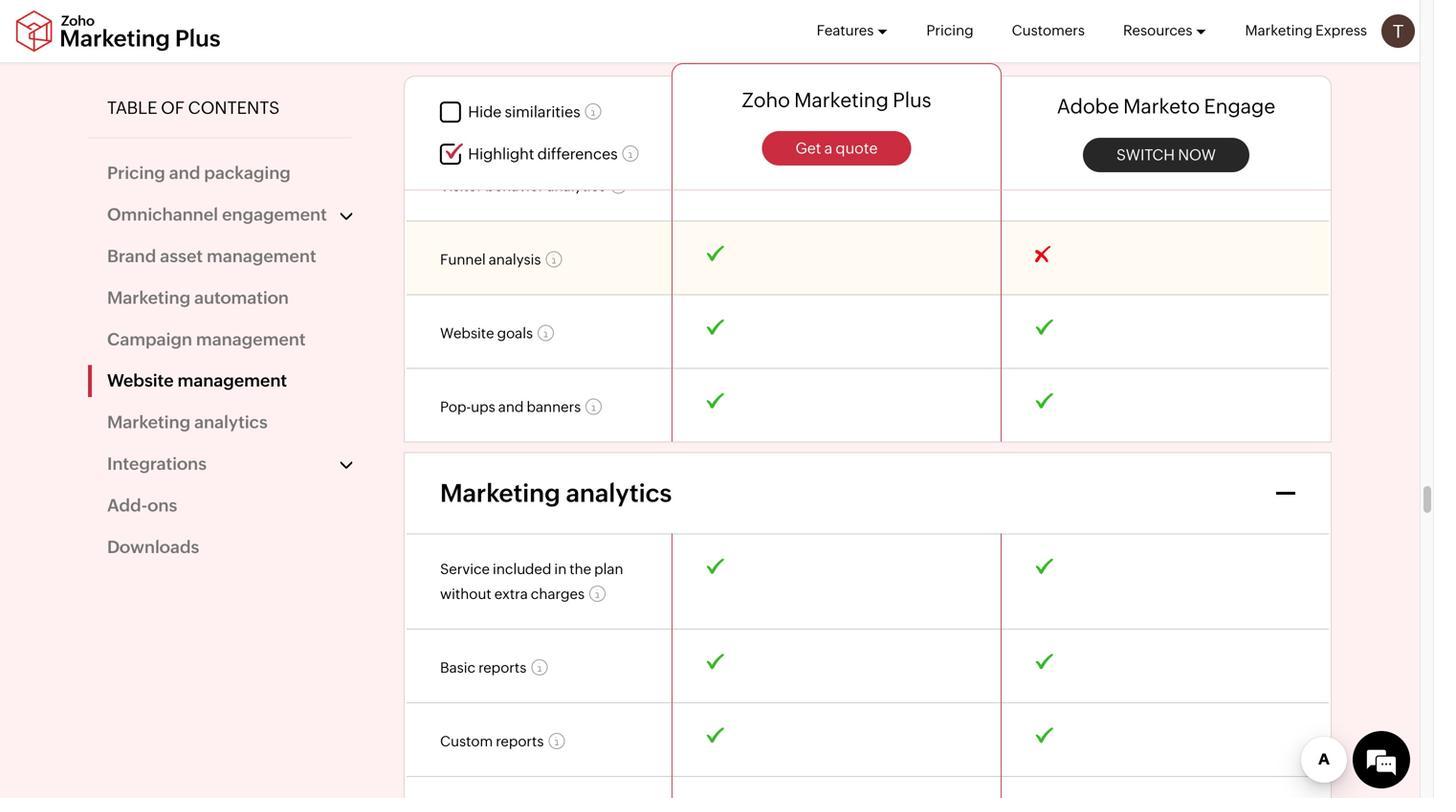 Task type: describe. For each thing, give the bounding box(es) containing it.
1 horizontal spatial marketing analytics
[[440, 479, 672, 507]]

resources link
[[1124, 0, 1208, 61]]

engage
[[1205, 95, 1276, 118]]

0 horizontal spatial marketing analytics
[[107, 413, 268, 432]]

packaging
[[204, 163, 291, 183]]

zoho
[[742, 89, 791, 112]]

brand
[[107, 246, 156, 266]]

switch now link
[[1084, 138, 1250, 172]]

table of contents
[[107, 98, 280, 118]]

add-ons
[[107, 496, 177, 515]]

features link
[[817, 0, 889, 61]]

express
[[1316, 22, 1368, 39]]

zoho marketing plus
[[742, 89, 932, 112]]

table
[[107, 98, 157, 118]]

automation
[[194, 288, 289, 308]]

contents
[[188, 98, 280, 118]]

adobe marketo engage
[[1058, 95, 1276, 118]]

customers
[[1012, 22, 1086, 39]]

marketing express
[[1246, 22, 1368, 39]]

website management
[[107, 371, 287, 391]]

switch
[[1117, 146, 1176, 163]]

get a quote link
[[762, 131, 912, 166]]

plus
[[893, 89, 932, 112]]

marketo
[[1124, 95, 1201, 118]]

now
[[1179, 146, 1217, 163]]

similarities
[[505, 103, 581, 121]]

quote
[[836, 139, 878, 157]]

campaign
[[107, 329, 192, 349]]

integrations
[[107, 454, 207, 474]]

get
[[796, 139, 822, 157]]

a
[[825, 139, 833, 157]]

brand asset management
[[107, 246, 316, 266]]

add-
[[107, 496, 148, 515]]

marketing express link
[[1246, 0, 1368, 61]]



Task type: locate. For each thing, give the bounding box(es) containing it.
0 vertical spatial analytics
[[194, 413, 268, 432]]

management down the automation
[[196, 329, 306, 349]]

0 horizontal spatial analytics
[[194, 413, 268, 432]]

management
[[207, 246, 316, 266], [196, 329, 306, 349], [178, 371, 287, 391]]

0 vertical spatial pricing
[[927, 22, 974, 39]]

adobe
[[1058, 95, 1120, 118]]

1 vertical spatial marketing analytics
[[440, 479, 672, 507]]

get a quote
[[796, 139, 878, 157]]

pricing link
[[927, 0, 974, 61]]

pricing and packaging
[[107, 163, 291, 183]]

customers link
[[1012, 0, 1086, 61]]

management for website management
[[178, 371, 287, 391]]

highlight differences
[[468, 145, 618, 163]]

1 horizontal spatial analytics
[[566, 479, 672, 507]]

marketing
[[1246, 22, 1313, 39], [795, 89, 889, 112], [107, 288, 191, 308], [107, 413, 191, 432], [440, 479, 561, 507]]

hide
[[468, 103, 502, 121]]

marketing analytics
[[107, 413, 268, 432], [440, 479, 672, 507]]

campaign management
[[107, 329, 306, 349]]

features
[[817, 22, 874, 39]]

management for campaign management
[[196, 329, 306, 349]]

pricing left and
[[107, 163, 165, 183]]

asset
[[160, 246, 203, 266]]

pricing
[[927, 22, 974, 39], [107, 163, 165, 183]]

management down campaign management
[[178, 371, 287, 391]]

2 vertical spatial management
[[178, 371, 287, 391]]

and
[[169, 163, 200, 183]]

1 vertical spatial analytics
[[566, 479, 672, 507]]

0 vertical spatial marketing analytics
[[107, 413, 268, 432]]

terry turtle image
[[1382, 14, 1416, 48]]

differences
[[538, 145, 618, 163]]

1 vertical spatial management
[[196, 329, 306, 349]]

management down engagement
[[207, 246, 316, 266]]

1 vertical spatial pricing
[[107, 163, 165, 183]]

highlight
[[468, 145, 535, 163]]

omnichannel
[[107, 205, 218, 224]]

0 vertical spatial management
[[207, 246, 316, 266]]

pricing up plus
[[927, 22, 974, 39]]

zoho marketingplus logo image
[[14, 10, 222, 52]]

pricing for pricing and packaging
[[107, 163, 165, 183]]

resources
[[1124, 22, 1193, 39]]

pricing for pricing
[[927, 22, 974, 39]]

ons
[[148, 496, 177, 515]]

omnichannel engagement
[[107, 205, 327, 224]]

analytics
[[194, 413, 268, 432], [566, 479, 672, 507]]

0 horizontal spatial pricing
[[107, 163, 165, 183]]

hide similarities
[[468, 103, 581, 121]]

of
[[161, 98, 185, 118]]

downloads
[[107, 537, 199, 557]]

switch now
[[1117, 146, 1217, 163]]

website
[[107, 371, 174, 391]]

engagement
[[222, 205, 327, 224]]

1 horizontal spatial pricing
[[927, 22, 974, 39]]

marketing automation
[[107, 288, 289, 308]]



Task type: vqa. For each thing, say whether or not it's contained in the screenshot.
top
no



